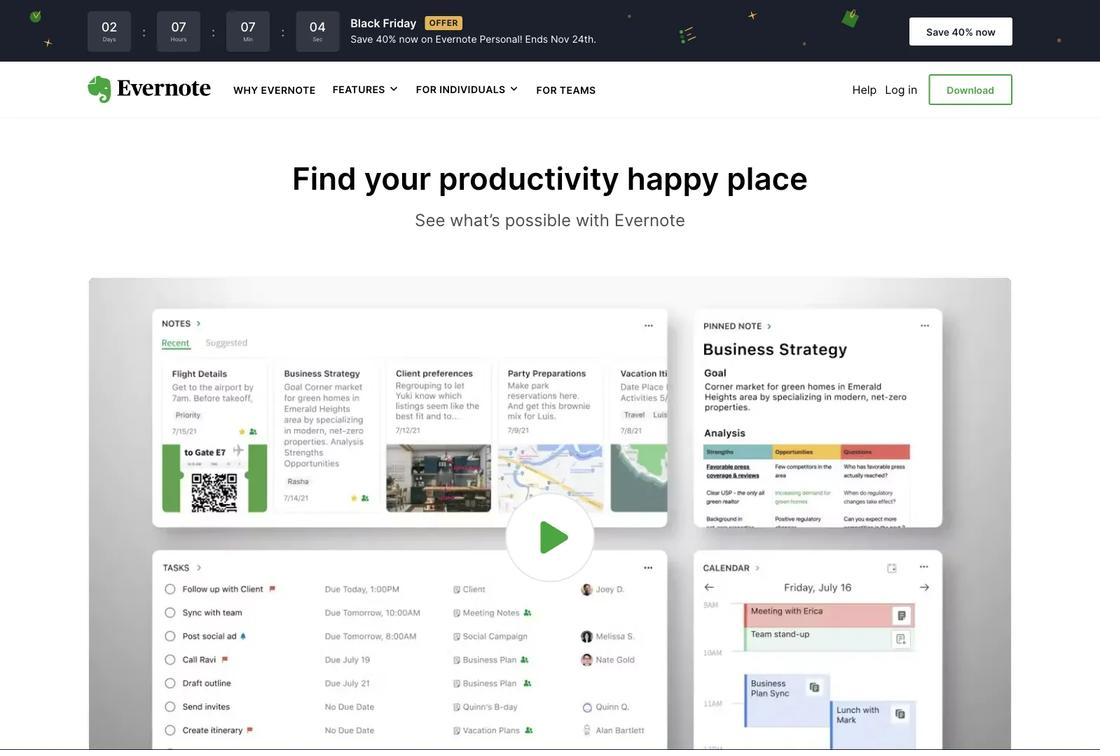 Task type: vqa. For each thing, say whether or not it's contained in the screenshot.
40% associated with Save 40% now on Evernote Personal! Ends Nov 24th.
yes



Task type: locate. For each thing, give the bounding box(es) containing it.
what is evernote video thumbnail image
[[89, 278, 1011, 750]]

24th.
[[572, 33, 596, 45]]

07 up hours
[[171, 19, 186, 34]]

1 horizontal spatial 07
[[241, 19, 256, 34]]

nov
[[551, 33, 569, 45]]

save up download link
[[926, 26, 949, 38]]

04
[[309, 19, 326, 34]]

2 horizontal spatial evernote
[[614, 210, 685, 231]]

save
[[926, 26, 949, 38], [351, 33, 373, 45]]

evernote down offer
[[436, 33, 477, 45]]

1 horizontal spatial 40%
[[952, 26, 973, 38]]

evernote for save
[[436, 33, 477, 45]]

for left teams
[[536, 84, 557, 96]]

min
[[243, 36, 253, 43]]

1 horizontal spatial now
[[976, 26, 996, 38]]

40% up download link
[[952, 26, 973, 38]]

now up download link
[[976, 26, 996, 38]]

personal!
[[480, 33, 522, 45]]

why evernote link
[[233, 83, 316, 96]]

help link
[[852, 83, 877, 96]]

teams
[[560, 84, 596, 96]]

log in
[[885, 83, 917, 96]]

find your productivity happy place
[[292, 160, 808, 197]]

save for save 40% now
[[926, 26, 949, 38]]

in
[[908, 83, 917, 96]]

for
[[416, 84, 437, 95], [536, 84, 557, 96]]

evernote ui on desktop and mobile image
[[88, 0, 760, 71]]

02 days
[[101, 19, 117, 43]]

40% inside "save 40% now" link
[[952, 26, 973, 38]]

for teams
[[536, 84, 596, 96]]

0 horizontal spatial :
[[142, 24, 146, 39]]

1 07 from the left
[[171, 19, 186, 34]]

save 40% now
[[926, 26, 996, 38]]

02
[[101, 19, 117, 34]]

happy
[[627, 160, 719, 197]]

: left the "07 min"
[[212, 24, 215, 39]]

evernote
[[436, 33, 477, 45], [261, 84, 316, 96], [614, 210, 685, 231]]

now
[[976, 26, 996, 38], [399, 33, 418, 45]]

0 horizontal spatial 07
[[171, 19, 186, 34]]

friday
[[383, 16, 417, 30]]

individuals
[[439, 84, 506, 95]]

1 vertical spatial evernote
[[261, 84, 316, 96]]

1 horizontal spatial save
[[926, 26, 949, 38]]

07 up min
[[241, 19, 256, 34]]

evernote logo image
[[88, 76, 211, 104]]

with
[[576, 210, 610, 231]]

for left "individuals"
[[416, 84, 437, 95]]

07
[[171, 19, 186, 34], [241, 19, 256, 34]]

sec
[[313, 36, 323, 43]]

see
[[415, 210, 445, 231]]

2 07 from the left
[[241, 19, 256, 34]]

play video image
[[528, 515, 572, 560]]

now left on
[[399, 33, 418, 45]]

save down black
[[351, 33, 373, 45]]

black
[[351, 16, 380, 30]]

0 vertical spatial evernote
[[436, 33, 477, 45]]

find
[[292, 160, 356, 197]]

0 horizontal spatial evernote
[[261, 84, 316, 96]]

1 horizontal spatial for
[[536, 84, 557, 96]]

0 horizontal spatial 40%
[[376, 33, 396, 45]]

evernote down happy
[[614, 210, 685, 231]]

1 horizontal spatial :
[[212, 24, 215, 39]]

40%
[[952, 26, 973, 38], [376, 33, 396, 45]]

2 horizontal spatial :
[[281, 24, 285, 39]]

07 inside 07 hours
[[171, 19, 186, 34]]

:
[[142, 24, 146, 39], [212, 24, 215, 39], [281, 24, 285, 39]]

for inside button
[[416, 84, 437, 95]]

evernote right why
[[261, 84, 316, 96]]

0 horizontal spatial for
[[416, 84, 437, 95]]

1 horizontal spatial evernote
[[436, 33, 477, 45]]

2 vertical spatial evernote
[[614, 210, 685, 231]]

why
[[233, 84, 258, 96]]

possible
[[505, 210, 571, 231]]

your
[[364, 160, 431, 197]]

: left 04 sec on the left
[[281, 24, 285, 39]]

3 : from the left
[[281, 24, 285, 39]]

log in link
[[885, 83, 917, 96]]

0 horizontal spatial now
[[399, 33, 418, 45]]

40% down "black friday"
[[376, 33, 396, 45]]

for for for individuals
[[416, 84, 437, 95]]

: left 07 hours
[[142, 24, 146, 39]]

0 horizontal spatial save
[[351, 33, 373, 45]]



Task type: describe. For each thing, give the bounding box(es) containing it.
evernote for see
[[614, 210, 685, 231]]

what's
[[450, 210, 500, 231]]

features
[[333, 84, 385, 95]]

ends
[[525, 33, 548, 45]]

download link
[[929, 74, 1012, 105]]

04 sec
[[309, 19, 326, 43]]

40% for save 40% now on evernote personal! ends nov 24th.
[[376, 33, 396, 45]]

download
[[947, 84, 994, 96]]

on
[[421, 33, 433, 45]]

now for save 40% now
[[976, 26, 996, 38]]

why evernote
[[233, 84, 316, 96]]

hours
[[171, 36, 187, 43]]

for individuals
[[416, 84, 506, 95]]

40% for save 40% now
[[952, 26, 973, 38]]

07 min
[[241, 19, 256, 43]]

2 : from the left
[[212, 24, 215, 39]]

1 : from the left
[[142, 24, 146, 39]]

black friday
[[351, 16, 417, 30]]

07 for 07 hours
[[171, 19, 186, 34]]

days
[[103, 36, 116, 43]]

save 40% now link
[[910, 18, 1012, 46]]

for individuals button
[[416, 83, 520, 97]]

for for for teams
[[536, 84, 557, 96]]

productivity
[[439, 160, 619, 197]]

see what's possible with evernote
[[415, 210, 685, 231]]

save for save 40% now on evernote personal! ends nov 24th.
[[351, 33, 373, 45]]

help
[[852, 83, 877, 96]]

07 hours
[[171, 19, 187, 43]]

place
[[727, 160, 808, 197]]

features button
[[333, 83, 399, 97]]

save 40% now on evernote personal! ends nov 24th.
[[351, 33, 596, 45]]

log
[[885, 83, 905, 96]]

for teams link
[[536, 83, 596, 96]]

now for save 40% now on evernote personal! ends nov 24th.
[[399, 33, 418, 45]]

offer
[[429, 18, 458, 28]]

07 for 07 min
[[241, 19, 256, 34]]



